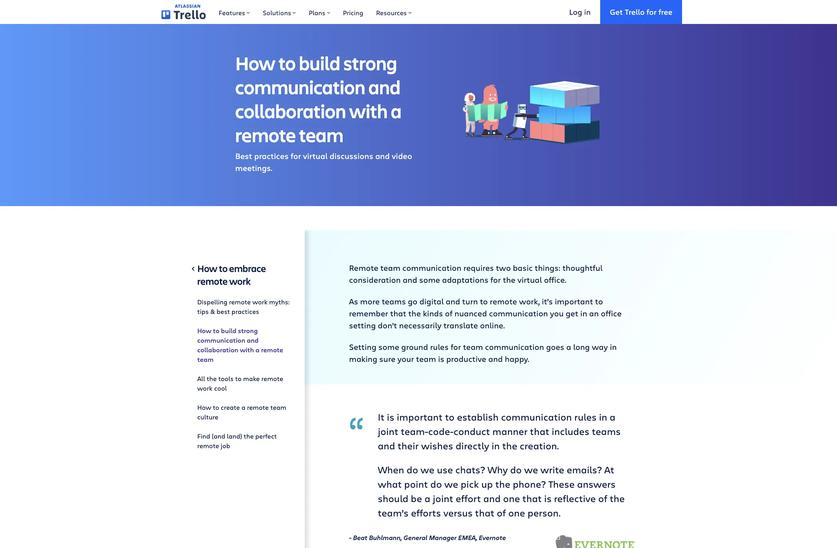 Task type: vqa. For each thing, say whether or not it's contained in the screenshot.
translate
yes



Task type: locate. For each thing, give the bounding box(es) containing it.
code-
[[429, 425, 454, 438]]

joint inside "when do we use chats? why do we write emails? at what point do we pick up the phone? these answers should be a joint effort and one that is reflective of the team's efforts versus that of one person."
[[433, 492, 454, 505]]

team inside how to build strong communication and collaboration with a remote team
[[197, 355, 214, 364]]

0 vertical spatial build
[[299, 50, 341, 76]]

what
[[378, 478, 402, 491]]

how inside how to embrace remote work
[[197, 262, 218, 275]]

communication inside setting some ground rules for team communication goes a long way in making sure your team is productive and happy.
[[486, 342, 545, 353]]

1 horizontal spatial strong
[[344, 50, 398, 76]]

strong inside how to build strong communication and collaboration with a remote team
[[238, 327, 258, 335]]

of right kinds
[[445, 308, 453, 319]]

rules inside setting some ground rules for team communication goes a long way in making sure your team is productive and happy.
[[431, 342, 449, 353]]

buhlmann,
[[369, 534, 402, 542]]

1 vertical spatial practices
[[232, 307, 259, 316]]

strong inside "how to build strong communication and collaboration with a remote team best practices for virtual discussions and video meetings."
[[344, 50, 398, 76]]

0 vertical spatial is
[[439, 354, 445, 365]]

virtual for collaboration
[[303, 151, 328, 162]]

work left myths:
[[253, 298, 268, 306]]

to inside how to create a remote team culture
[[213, 403, 219, 412]]

how to create a remote team culture
[[197, 403, 287, 421]]

ground
[[402, 342, 428, 353]]

0 horizontal spatial do
[[407, 463, 419, 477]]

0 horizontal spatial with
[[240, 346, 254, 355]]

rules right ground
[[431, 342, 449, 353]]

do right why
[[511, 463, 522, 477]]

solutions
[[263, 8, 291, 17]]

it
[[378, 411, 385, 424]]

to inside all the tools to make remote work cool
[[235, 375, 242, 383]]

rules
[[431, 342, 449, 353], [575, 411, 597, 424]]

turn
[[463, 296, 478, 307]]

myths:
[[269, 298, 290, 306]]

0 horizontal spatial we
[[421, 463, 435, 477]]

0 vertical spatial teams
[[382, 296, 406, 307]]

the inside find (and land) the perfect remote job
[[244, 432, 254, 441]]

find (and land) the perfect remote job link
[[197, 429, 292, 454]]

how
[[235, 50, 276, 76], [197, 262, 218, 275], [197, 327, 212, 335], [197, 403, 211, 412]]

rules up includes
[[575, 411, 597, 424]]

includes
[[552, 425, 590, 438]]

0 horizontal spatial build
[[221, 327, 237, 335]]

joint up "versus"
[[433, 492, 454, 505]]

with inside "how to build strong communication and collaboration with a remote team best practices for virtual discussions and video meetings."
[[350, 98, 388, 124]]

0 horizontal spatial rules
[[431, 342, 449, 353]]

features button
[[212, 0, 257, 24]]

0 vertical spatial virtual
[[303, 151, 328, 162]]

creation.
[[520, 439, 559, 453]]

team up "discussions"
[[299, 122, 344, 148]]

0 horizontal spatial of
[[445, 308, 453, 319]]

virtual inside remote team communication requires two basic things: thoughtful consideration and some adaptations for the virtual office.
[[518, 275, 543, 285]]

digital
[[420, 296, 444, 307]]

1 vertical spatial with
[[240, 346, 254, 355]]

0 horizontal spatial important
[[397, 411, 443, 424]]

how for how to build strong communication and collaboration with a remote team
[[197, 327, 212, 335]]

setting
[[349, 342, 377, 353]]

team up consideration
[[381, 263, 401, 273]]

virtual down basic
[[518, 275, 543, 285]]

0 vertical spatial with
[[350, 98, 388, 124]]

resources button
[[370, 0, 418, 24]]

do down use
[[431, 478, 442, 491]]

collaboration inside "how to build strong communication and collaboration with a remote team best practices for virtual discussions and video meetings."
[[235, 98, 346, 124]]

remote inside "how to build strong communication and collaboration with a remote team best practices for virtual discussions and video meetings."
[[235, 122, 296, 148]]

virtual inside "how to build strong communication and collaboration with a remote team best practices for virtual discussions and video meetings."
[[303, 151, 328, 162]]

1 horizontal spatial is
[[439, 354, 445, 365]]

some up sure
[[379, 342, 400, 353]]

0 vertical spatial one
[[504, 492, 521, 505]]

team up all on the bottom left of page
[[197, 355, 214, 364]]

1 horizontal spatial we
[[445, 478, 459, 491]]

work up dispelling remote work myths: tips & best practices
[[229, 275, 251, 288]]

some inside remote team communication requires two basic things: thoughtful consideration and some adaptations for the virtual office.
[[420, 275, 441, 285]]

general
[[404, 534, 428, 542]]

job
[[221, 442, 230, 450]]

wishes
[[422, 439, 454, 453]]

remote inside find (and land) the perfect remote job
[[197, 442, 219, 450]]

1 vertical spatial strong
[[238, 327, 258, 335]]

pricing link
[[337, 0, 370, 24]]

2 horizontal spatial of
[[599, 492, 608, 505]]

1 horizontal spatial work
[[229, 275, 251, 288]]

the right all on the bottom left of page
[[207, 375, 217, 383]]

tips
[[197, 307, 209, 316]]

work
[[229, 275, 251, 288], [253, 298, 268, 306], [197, 384, 213, 393]]

the down 'two'
[[503, 275, 516, 285]]

the inside as more teams go digital and turn to remote work, it's important to remember that the kinds of nuanced communication you get in an office setting don't necessarily translate online.
[[409, 308, 421, 319]]

0 horizontal spatial strong
[[238, 327, 258, 335]]

0 horizontal spatial is
[[387, 411, 395, 424]]

1 vertical spatial teams
[[592, 425, 621, 438]]

the down go
[[409, 308, 421, 319]]

write
[[541, 463, 565, 477]]

collaboration inside how to build strong communication and collaboration with a remote team
[[197, 346, 239, 355]]

teams left go
[[382, 296, 406, 307]]

way
[[592, 342, 609, 353]]

versus
[[444, 507, 473, 520]]

to inside it is important to establish communication rules in a joint team-code-conduct manner that includes teams and their wishes directly in the creation.
[[446, 411, 455, 424]]

sure
[[380, 354, 396, 365]]

how to build strong communication and collaboration with a remote team
[[197, 327, 283, 364]]

communication inside as more teams go digital and turn to remote work, it's important to remember that the kinds of nuanced communication you get in an office setting don't necessarily translate online.
[[489, 308, 549, 319]]

joint down it
[[378, 425, 399, 438]]

directly
[[456, 439, 490, 453]]

with for how to build strong communication and collaboration with a remote team best practices for virtual discussions and video meetings.
[[350, 98, 388, 124]]

remote inside all the tools to make remote work cool
[[262, 375, 283, 383]]

build inside "how to build strong communication and collaboration with a remote team best practices for virtual discussions and video meetings."
[[299, 50, 341, 76]]

0 vertical spatial strong
[[344, 50, 398, 76]]

0 vertical spatial joint
[[378, 425, 399, 438]]

0 vertical spatial important
[[555, 296, 594, 307]]

to inside how to build strong communication and collaboration with a remote team
[[213, 327, 220, 335]]

office
[[601, 308, 622, 319]]

remote inside how to build strong communication and collaboration with a remote team
[[261, 346, 283, 355]]

1 vertical spatial important
[[397, 411, 443, 424]]

communication inside "how to build strong communication and collaboration with a remote team best practices for virtual discussions and video meetings."
[[235, 74, 366, 100]]

the
[[503, 275, 516, 285], [409, 308, 421, 319], [207, 375, 217, 383], [244, 432, 254, 441], [503, 439, 518, 453], [496, 478, 511, 491], [610, 492, 625, 505]]

remote inside dispelling remote work myths: tips & best practices
[[229, 298, 251, 306]]

person.
[[528, 507, 561, 520]]

0 vertical spatial practices
[[254, 151, 289, 162]]

0 vertical spatial some
[[420, 275, 441, 285]]

1 vertical spatial is
[[387, 411, 395, 424]]

we down use
[[445, 478, 459, 491]]

2 horizontal spatial is
[[545, 492, 552, 505]]

a inside it is important to establish communication rules in a joint team-code-conduct manner that includes teams and their wishes directly in the creation.
[[610, 411, 616, 424]]

and inside "when do we use chats? why do we write emails? at what point do we pick up the phone? these answers should be a joint effort and one that is reflective of the team's efforts versus that of one person."
[[484, 492, 501, 505]]

some up digital
[[420, 275, 441, 285]]

practices
[[254, 151, 289, 162], [232, 307, 259, 316]]

work down all on the bottom left of page
[[197, 384, 213, 393]]

1 vertical spatial work
[[253, 298, 268, 306]]

2 vertical spatial work
[[197, 384, 213, 393]]

important inside as more teams go digital and turn to remote work, it's important to remember that the kinds of nuanced communication you get in an office setting don't necessarily translate online.
[[555, 296, 594, 307]]

0 vertical spatial of
[[445, 308, 453, 319]]

the inside all the tools to make remote work cool
[[207, 375, 217, 383]]

effort
[[456, 492, 481, 505]]

reflective
[[555, 492, 596, 505]]

teams inside it is important to establish communication rules in a joint team-code-conduct manner that includes teams and their wishes directly in the creation.
[[592, 425, 621, 438]]

0 horizontal spatial some
[[379, 342, 400, 353]]

get trello for free
[[611, 7, 673, 17]]

remote inside how to embrace remote work
[[197, 275, 228, 288]]

as
[[349, 296, 359, 307]]

build for how to build strong communication and collaboration with a remote team
[[221, 327, 237, 335]]

the inside it is important to establish communication rules in a joint team-code-conduct manner that includes teams and their wishes directly in the creation.
[[503, 439, 518, 453]]

productive
[[447, 354, 487, 365]]

practices up meetings.
[[254, 151, 289, 162]]

cool
[[214, 384, 227, 393]]

some
[[420, 275, 441, 285], [379, 342, 400, 353]]

should
[[378, 492, 409, 505]]

for inside remote team communication requires two basic things: thoughtful consideration and some adaptations for the virtual office.
[[491, 275, 501, 285]]

a for it is important to establish communication rules in a joint team-code-conduct manner that includes teams and their wishes directly in the creation.
[[610, 411, 616, 424]]

in
[[585, 7, 591, 17], [581, 308, 588, 319], [611, 342, 617, 353], [600, 411, 608, 424], [492, 439, 500, 453]]

for inside setting some ground rules for team communication goes a long way in making sure your team is productive and happy.
[[451, 342, 462, 353]]

virtual for things:
[[518, 275, 543, 285]]

of inside as more teams go digital and turn to remote work, it's important to remember that the kinds of nuanced communication you get in an office setting don't necessarily translate online.
[[445, 308, 453, 319]]

teams
[[382, 296, 406, 307], [592, 425, 621, 438]]

the down manner
[[503, 439, 518, 453]]

2 vertical spatial of
[[497, 507, 506, 520]]

collaboration
[[235, 98, 346, 124], [197, 346, 239, 355]]

and
[[369, 74, 401, 100], [376, 151, 390, 162], [403, 275, 418, 285], [446, 296, 461, 307], [247, 336, 259, 345], [489, 354, 503, 365], [378, 439, 396, 453], [484, 492, 501, 505]]

when
[[378, 463, 405, 477]]

that up don't
[[391, 308, 407, 319]]

1 vertical spatial of
[[599, 492, 608, 505]]

how inside how to build strong communication and collaboration with a remote team
[[197, 327, 212, 335]]

a for setting some ground rules for team communication goes a long way in making sure your team is productive and happy.
[[567, 342, 572, 353]]

establish
[[457, 411, 499, 424]]

1 vertical spatial some
[[379, 342, 400, 353]]

best
[[235, 151, 252, 162]]

is inside it is important to establish communication rules in a joint team-code-conduct manner that includes teams and their wishes directly in the creation.
[[387, 411, 395, 424]]

1 vertical spatial build
[[221, 327, 237, 335]]

team
[[299, 122, 344, 148], [381, 263, 401, 273], [464, 342, 484, 353], [416, 354, 437, 365], [197, 355, 214, 364], [271, 403, 287, 412]]

the inside remote team communication requires two basic things: thoughtful consideration and some adaptations for the virtual office.
[[503, 275, 516, 285]]

get
[[611, 7, 623, 17]]

1 horizontal spatial teams
[[592, 425, 621, 438]]

tools
[[219, 375, 234, 383]]

and inside as more teams go digital and turn to remote work, it's important to remember that the kinds of nuanced communication you get in an office setting don't necessarily translate online.
[[446, 296, 461, 307]]

and inside it is important to establish communication rules in a joint team-code-conduct manner that includes teams and their wishes directly in the creation.
[[378, 439, 396, 453]]

virtual left "discussions"
[[303, 151, 328, 162]]

2 horizontal spatial work
[[253, 298, 268, 306]]

joint
[[378, 425, 399, 438], [433, 492, 454, 505]]

evernote
[[479, 534, 506, 542]]

1 horizontal spatial important
[[555, 296, 594, 307]]

discussions
[[330, 151, 374, 162]]

of down 'answers'
[[599, 492, 608, 505]]

important up team-
[[397, 411, 443, 424]]

these
[[549, 478, 575, 491]]

do up point
[[407, 463, 419, 477]]

0 horizontal spatial virtual
[[303, 151, 328, 162]]

1 horizontal spatial joint
[[433, 492, 454, 505]]

2 horizontal spatial do
[[511, 463, 522, 477]]

a inside setting some ground rules for team communication goes a long way in making sure your team is productive and happy.
[[567, 342, 572, 353]]

is left productive
[[439, 354, 445, 365]]

0 horizontal spatial joint
[[378, 425, 399, 438]]

efforts
[[411, 507, 441, 520]]

1 horizontal spatial rules
[[575, 411, 597, 424]]

communication
[[235, 74, 366, 100], [403, 263, 462, 273], [489, 308, 549, 319], [197, 336, 246, 345], [486, 342, 545, 353], [502, 411, 572, 424]]

remote
[[349, 263, 379, 273]]

it's
[[542, 296, 553, 307]]

a for how to build strong communication and collaboration with a remote team
[[256, 346, 260, 355]]

is up person.
[[545, 492, 552, 505]]

a inside how to build strong communication and collaboration with a remote team
[[256, 346, 260, 355]]

at
[[605, 463, 615, 477]]

1 vertical spatial collaboration
[[197, 346, 239, 355]]

as more teams go digital and turn to remote work, it's important to remember that the kinds of nuanced communication you get in an office setting don't necessarily translate online.
[[349, 296, 622, 331]]

important
[[555, 296, 594, 307], [397, 411, 443, 424]]

is right it
[[387, 411, 395, 424]]

1 vertical spatial virtual
[[518, 275, 543, 285]]

1 vertical spatial rules
[[575, 411, 597, 424]]

is
[[439, 354, 445, 365], [387, 411, 395, 424], [545, 492, 552, 505]]

0 vertical spatial work
[[229, 275, 251, 288]]

we left use
[[421, 463, 435, 477]]

0 horizontal spatial teams
[[382, 296, 406, 307]]

up
[[482, 478, 493, 491]]

team up perfect
[[271, 403, 287, 412]]

making
[[349, 354, 378, 365]]

the right land)
[[244, 432, 254, 441]]

is inside "when do we use chats? why do we write emails? at what point do we pick up the phone? these answers should be a joint effort and one that is reflective of the team's efforts versus that of one person."
[[545, 492, 552, 505]]

1 horizontal spatial with
[[350, 98, 388, 124]]

best
[[217, 307, 230, 316]]

2 vertical spatial is
[[545, 492, 552, 505]]

trello
[[625, 7, 645, 17]]

important up get
[[555, 296, 594, 307]]

2 horizontal spatial we
[[525, 463, 539, 477]]

how inside "how to build strong communication and collaboration with a remote team best practices for virtual discussions and video meetings."
[[235, 50, 276, 76]]

pricing
[[343, 8, 364, 17]]

practices right the best
[[232, 307, 259, 316]]

we
[[421, 463, 435, 477], [525, 463, 539, 477], [445, 478, 459, 491]]

setting
[[349, 320, 376, 331]]

one
[[504, 492, 521, 505], [509, 507, 526, 520]]

with inside how to build strong communication and collaboration with a remote team
[[240, 346, 254, 355]]

how for how to embrace remote work
[[197, 262, 218, 275]]

how inside how to create a remote team culture
[[197, 403, 211, 412]]

one down phone?
[[504, 492, 521, 505]]

a inside "how to build strong communication and collaboration with a remote team best practices for virtual discussions and video meetings."
[[391, 98, 402, 124]]

1 vertical spatial joint
[[433, 492, 454, 505]]

build inside how to build strong communication and collaboration with a remote team
[[221, 327, 237, 335]]

log in
[[570, 7, 591, 17]]

we up phone?
[[525, 463, 539, 477]]

0 vertical spatial rules
[[431, 342, 449, 353]]

0 vertical spatial collaboration
[[235, 98, 346, 124]]

build for how to build strong communication and collaboration with a remote team best practices for virtual discussions and video meetings.
[[299, 50, 341, 76]]

1 horizontal spatial some
[[420, 275, 441, 285]]

teams right includes
[[592, 425, 621, 438]]

1 horizontal spatial virtual
[[518, 275, 543, 285]]

of up evernote
[[497, 507, 506, 520]]

that up creation.
[[531, 425, 550, 438]]

one left person.
[[509, 507, 526, 520]]

in inside "link"
[[585, 7, 591, 17]]

long
[[574, 342, 590, 353]]

0 horizontal spatial work
[[197, 384, 213, 393]]

how for how to build strong communication and collaboration with a remote team best practices for virtual discussions and video meetings.
[[235, 50, 276, 76]]

rules inside it is important to establish communication rules in a joint team-code-conduct manner that includes teams and their wishes directly in the creation.
[[575, 411, 597, 424]]

a inside how to create a remote team culture
[[242, 403, 246, 412]]

resources
[[376, 8, 407, 17]]

1 horizontal spatial build
[[299, 50, 341, 76]]

collaboration for how to build strong communication and collaboration with a remote team
[[197, 346, 239, 355]]

consideration
[[349, 275, 401, 285]]

work inside all the tools to make remote work cool
[[197, 384, 213, 393]]



Task type: describe. For each thing, give the bounding box(es) containing it.
team inside "how to build strong communication and collaboration with a remote team best practices for virtual discussions and video meetings."
[[299, 122, 344, 148]]

that down phone?
[[523, 492, 542, 505]]

conduct
[[454, 425, 491, 438]]

features
[[219, 8, 245, 17]]

when do we use chats? why do we write emails? at what point do we pick up the phone? these answers should be a joint effort and one that is reflective of the team's efforts versus that of one person.
[[378, 463, 625, 520]]

why
[[488, 463, 508, 477]]

work inside how to embrace remote work
[[229, 275, 251, 288]]

a inside "when do we use chats? why do we write emails? at what point do we pick up the phone? these answers should be a joint effort and one that is reflective of the team's efforts versus that of one person."
[[425, 492, 431, 505]]

and inside setting some ground rules for team communication goes a long way in making sure your team is productive and happy.
[[489, 354, 503, 365]]

1 horizontal spatial of
[[497, 507, 506, 520]]

all the tools to make remote work cool link
[[197, 371, 292, 397]]

team down ground
[[416, 354, 437, 365]]

atlassian trello image
[[162, 5, 206, 19]]

1 horizontal spatial do
[[431, 478, 442, 491]]

emails?
[[567, 463, 603, 477]]

translate
[[444, 320, 478, 331]]

don't
[[378, 320, 397, 331]]

is inside setting some ground rules for team communication goes a long way in making sure your team is productive and happy.
[[439, 354, 445, 365]]

dispelling
[[197, 298, 228, 306]]

that inside it is important to establish communication rules in a joint team-code-conduct manner that includes teams and their wishes directly in the creation.
[[531, 425, 550, 438]]

meetings.
[[235, 163, 273, 174]]

their
[[398, 439, 419, 453]]

basic
[[513, 263, 533, 273]]

land)
[[227, 432, 242, 441]]

work inside dispelling remote work myths: tips & best practices
[[253, 298, 268, 306]]

emea,
[[459, 534, 478, 542]]

important inside it is important to establish communication rules in a joint team-code-conduct manner that includes teams and their wishes directly in the creation.
[[397, 411, 443, 424]]

pick
[[461, 478, 479, 491]]

log in link
[[560, 0, 601, 24]]

get
[[566, 308, 579, 319]]

to inside "how to build strong communication and collaboration with a remote team best practices for virtual discussions and video meetings."
[[279, 50, 296, 76]]

practices inside dispelling remote work myths: tips & best practices
[[232, 307, 259, 316]]

use
[[437, 463, 453, 477]]

happy.
[[505, 354, 530, 365]]

that inside as more teams go digital and turn to remote work, it's important to remember that the kinds of nuanced communication you get in an office setting don't necessarily translate online.
[[391, 308, 407, 319]]

chats?
[[456, 463, 486, 477]]

to inside how to embrace remote work
[[219, 262, 228, 275]]

perfect
[[256, 432, 277, 441]]

your
[[398, 354, 414, 365]]

video
[[392, 151, 413, 162]]

remote inside as more teams go digital and turn to remote work, it's important to remember that the kinds of nuanced communication you get in an office setting don't necessarily translate online.
[[490, 296, 518, 307]]

manner
[[493, 425, 528, 438]]

strong for how to build strong communication and collaboration with a remote team
[[238, 327, 258, 335]]

strong for how to build strong communication and collaboration with a remote team best practices for virtual discussions and video meetings.
[[344, 50, 398, 76]]

phone?
[[513, 478, 546, 491]]

team up productive
[[464, 342, 484, 353]]

joint inside it is important to establish communication rules in a joint team-code-conduct manner that includes teams and their wishes directly in the creation.
[[378, 425, 399, 438]]

in inside setting some ground rules for team communication goes a long way in making sure your team is productive and happy.
[[611, 342, 617, 353]]

beat
[[353, 534, 368, 542]]

how to build strong communication and collaboration with a remote team link
[[197, 323, 292, 368]]

collaboration for how to build strong communication and collaboration with a remote team best practices for virtual discussions and video meetings.
[[235, 98, 346, 124]]

for inside "how to build strong communication and collaboration with a remote team best practices for virtual discussions and video meetings."
[[291, 151, 301, 162]]

the down why
[[496, 478, 511, 491]]

plans button
[[303, 0, 337, 24]]

find
[[197, 432, 210, 441]]

how to build strong communication and collaboration with a remote team best practices for virtual discussions and video meetings.
[[235, 50, 413, 174]]

the down 'answers'
[[610, 492, 625, 505]]

requires
[[464, 263, 494, 273]]

communication inside how to build strong communication and collaboration with a remote team
[[197, 336, 246, 345]]

and inside how to build strong communication and collaboration with a remote team
[[247, 336, 259, 345]]

how to embrace remote work
[[197, 262, 266, 288]]

1 vertical spatial one
[[509, 507, 526, 520]]

some inside setting some ground rules for team communication goes a long way in making sure your team is productive and happy.
[[379, 342, 400, 353]]

&
[[211, 307, 215, 316]]

an
[[590, 308, 599, 319]]

create
[[221, 403, 240, 412]]

answers
[[578, 478, 616, 491]]

get trello for free link
[[601, 0, 683, 24]]

you
[[551, 308, 564, 319]]

team's
[[378, 507, 409, 520]]

remote team communication requires two basic things: thoughtful consideration and some adaptations for the virtual office.
[[349, 263, 603, 285]]

a for how to build strong communication and collaboration with a remote team best practices for virtual discussions and video meetings.
[[391, 98, 402, 124]]

for inside get trello for free link
[[647, 7, 657, 17]]

communication inside remote team communication requires two basic things: thoughtful consideration and some adaptations for the virtual office.
[[403, 263, 462, 273]]

goes
[[547, 342, 565, 353]]

nuanced
[[455, 308, 487, 319]]

two
[[496, 263, 511, 273]]

how for how to create a remote team culture
[[197, 403, 211, 412]]

dispelling remote work myths: tips & best practices link
[[197, 294, 292, 320]]

office.
[[545, 275, 567, 285]]

communication inside it is important to establish communication rules in a joint team-code-conduct manner that includes teams and their wishes directly in the creation.
[[502, 411, 572, 424]]

that down effort
[[476, 507, 495, 520]]

remember
[[349, 308, 389, 319]]

solutions button
[[257, 0, 303, 24]]

it is important to establish communication rules in a joint team-code-conduct manner that includes teams and their wishes directly in the creation.
[[378, 411, 621, 453]]

culture
[[197, 413, 219, 421]]

free
[[659, 7, 673, 17]]

and inside remote team communication requires two basic things: thoughtful consideration and some adaptations for the virtual office.
[[403, 275, 418, 285]]

teams inside as more teams go digital and turn to remote work, it's important to remember that the kinds of nuanced communication you get in an office setting don't necessarily translate online.
[[382, 296, 406, 307]]

thoughtful
[[563, 263, 603, 273]]

team inside remote team communication requires two basic things: thoughtful consideration and some adaptations for the virtual office.
[[381, 263, 401, 273]]

embrace
[[229, 262, 266, 275]]

online.
[[480, 320, 505, 331]]

evernote logo image
[[552, 533, 640, 548]]

find (and land) the perfect remote job
[[197, 432, 277, 450]]

team-
[[401, 425, 429, 438]]

in inside as more teams go digital and turn to remote work, it's important to remember that the kinds of nuanced communication you get in an office setting don't necessarily translate online.
[[581, 308, 588, 319]]

make
[[243, 375, 260, 383]]

remote inside how to create a remote team culture
[[247, 403, 269, 412]]

(and
[[212, 432, 225, 441]]

practices inside "how to build strong communication and collaboration with a remote team best practices for virtual discussions and video meetings."
[[254, 151, 289, 162]]

manager
[[429, 534, 457, 542]]

how to create a remote team culture link
[[197, 400, 292, 425]]

dispelling remote work myths: tips & best practices
[[197, 298, 290, 316]]

with for how to build strong communication and collaboration with a remote team
[[240, 346, 254, 355]]

plans
[[309, 8, 326, 17]]

things:
[[535, 263, 561, 273]]

work,
[[520, 296, 540, 307]]

- beat buhlmann, general manager emea, evernote
[[349, 534, 506, 542]]

more
[[361, 296, 380, 307]]

be
[[411, 492, 423, 505]]

team inside how to create a remote team culture
[[271, 403, 287, 412]]

all
[[197, 375, 205, 383]]



